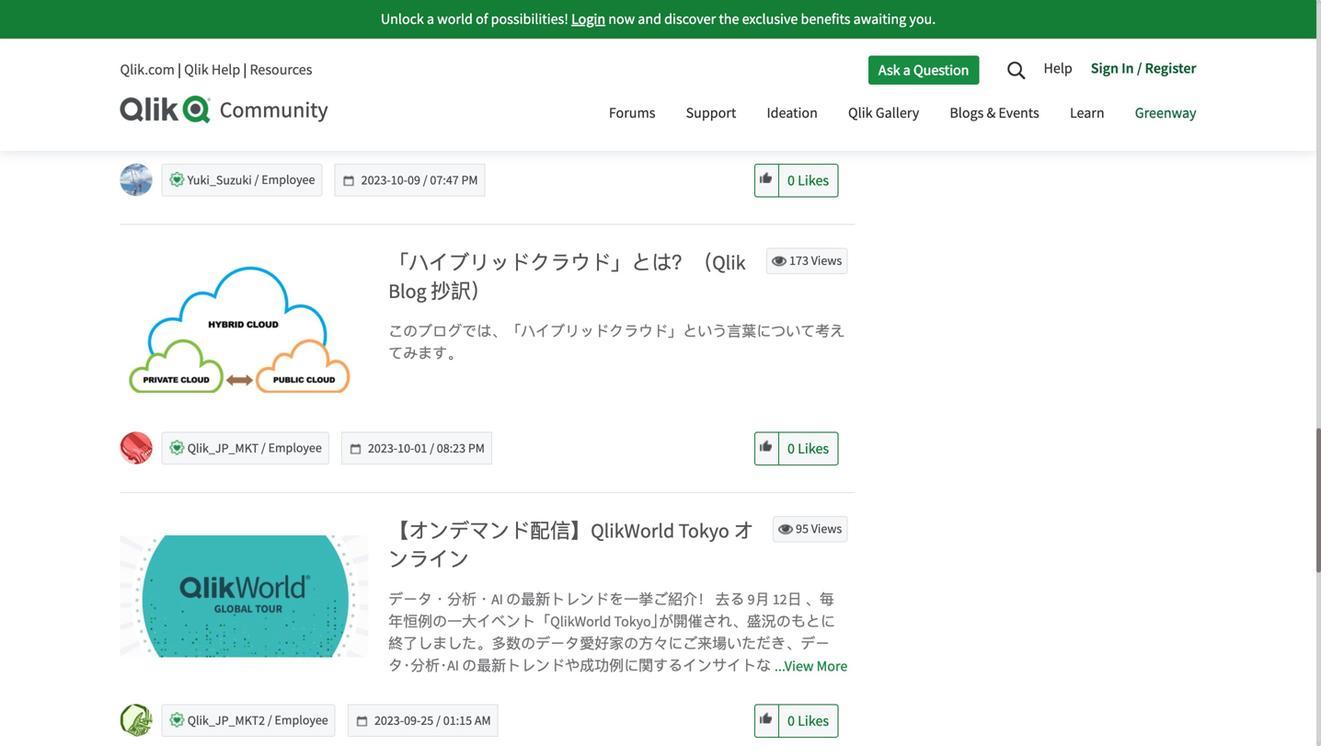 Task type: vqa. For each thing, say whether or not it's contained in the screenshot.
2023 Contents
no



Task type: describe. For each thing, give the bounding box(es) containing it.
08:23 pm
[[437, 440, 485, 457]]

forums button
[[595, 87, 669, 142]]

qlik.com
[[120, 60, 175, 79]]

01:15
[[443, 713, 472, 729]]

resources
[[250, 60, 312, 79]]

0 likes for 「ハイブリッドクラウド」とは？（qlik blog 抄訳）
[[788, 439, 829, 458]]

sign in / register link
[[1082, 52, 1197, 87]]

オ
[[734, 518, 754, 544]]

yuki_suzuki employee
[[187, 171, 315, 188]]

ask
[[879, 61, 901, 79]]

discover
[[665, 10, 716, 29]]

173
[[790, 252, 809, 269]]

in
[[1122, 59, 1134, 77]]

employee image for このブログでは、「ハイブリッドクラウド」という言葉について考え てみます。
[[169, 440, 185, 456]]

likes for 【オンデマンド配信】qlikworld tokyo オ ンライン
[[798, 712, 829, 731]]

2 vertical spatial qlik
[[849, 104, 873, 122]]

07:47
[[430, 172, 459, 188]]

このブログでは、「ハイブリッドクラウド」という言葉について考え てみます。
[[388, 322, 845, 363]]

2023-10-01
[[368, 440, 427, 457]]

...view more
[[775, 657, 848, 676]]

a for ask
[[904, 61, 911, 79]]

1 likes from the top
[[798, 171, 829, 190]]

the
[[719, 10, 739, 29]]

tokyo
[[679, 518, 730, 544]]

「ハイブリッドクラウド」とは？（qlik blog 抄訳） link
[[388, 248, 848, 305]]

0 likes inside the total number of likes qlik cloud 9月の新機能 post has received. element
[[788, 171, 829, 190]]

greenway link
[[1122, 87, 1211, 142]]

exclusive
[[742, 10, 798, 29]]

09-
[[404, 713, 421, 729]]

qlik image
[[120, 96, 212, 123]]

employee for 「ハイブリッドクラウド」とは？（qlik blog 抄訳）
[[268, 440, 322, 456]]

0 likes for 【オンデマンド配信】qlikworld tokyo オ ンライン
[[788, 712, 829, 731]]

pm for てみます。
[[468, 440, 485, 457]]

このブログでは、「ハイブリッドクラウド」という言葉について考え
[[388, 322, 845, 341]]

yuki_suzuki image
[[120, 164, 152, 196]]

world
[[437, 10, 473, 29]]

image not found image for 【オンデマンド配信】qlikworld tokyo オ ンライン
[[120, 516, 369, 677]]

blogs & events
[[950, 104, 1040, 122]]

possibilities!
[[491, 10, 569, 29]]

qlik.com | qlik help | resources
[[120, 60, 312, 79]]

2023-09-25
[[375, 713, 434, 729]]

qlik_jp_mkt link
[[187, 440, 261, 457]]

1 vertical spatial qlik
[[184, 60, 209, 79]]

ask a question
[[879, 61, 970, 79]]

2023年9月の qlik cloud の新機能をご紹介します。
[[388, 25, 715, 44]]

support button
[[672, 87, 750, 142]]

learn
[[1070, 104, 1105, 122]]

login
[[572, 10, 606, 29]]

you.
[[910, 10, 936, 29]]

question
[[914, 61, 970, 79]]

抄訳）
[[431, 278, 491, 304]]

blog
[[388, 278, 427, 304]]

25
[[421, 713, 434, 729]]

2 | from the left
[[243, 60, 247, 79]]

login link
[[572, 10, 606, 29]]

the total number of likes 【オンデマンド配信】qlikworld tokyo オンライン post has received. element
[[778, 705, 838, 737]]

0 inside the total number of likes qlik cloud 9月の新機能 post has received. element
[[788, 171, 795, 190]]

ideation
[[767, 104, 818, 122]]

greenway
[[1135, 104, 1197, 122]]

views for 【オンデマンド配信】qlikworld tokyo オ ンライン
[[811, 521, 842, 537]]

like image for 「ハイブリッドクラウド」とは？（qlik blog 抄訳）
[[760, 438, 775, 451]]

&
[[987, 104, 996, 122]]

2023年9月の
[[388, 25, 469, 44]]

forums
[[609, 104, 656, 122]]

ask a question link
[[869, 55, 980, 84]]

like image for 【オンデマンド配信】qlikworld tokyo オ ンライン
[[760, 711, 775, 724]]

blogs
[[950, 104, 984, 122]]

community link
[[120, 96, 577, 124]]

qlik help link
[[184, 60, 240, 79]]

unlock
[[381, 10, 424, 29]]

1 image not found image from the top
[[120, 0, 369, 141]]

173                                       views
[[787, 252, 842, 269]]

1 horizontal spatial qlik
[[472, 25, 497, 44]]

...view more link
[[770, 656, 848, 684]]

of
[[476, 10, 488, 29]]



Task type: locate. For each thing, give the bounding box(es) containing it.
1 vertical spatial like image
[[760, 711, 775, 724]]

0 vertical spatial 0
[[788, 171, 795, 190]]

2 vertical spatial employee
[[275, 712, 328, 729]]

3 image not found image from the top
[[120, 516, 369, 677]]

1 horizontal spatial help
[[1044, 59, 1073, 78]]

1 0 likes from the top
[[788, 171, 829, 190]]

0 up 95                                       views
[[788, 439, 795, 458]]

more
[[817, 657, 848, 676]]

1 0 from the top
[[788, 171, 795, 190]]

resources link
[[250, 60, 312, 79]]

2023-10-09
[[361, 172, 421, 188]]

am
[[475, 713, 491, 729]]

views for 「ハイブリッドクラウド」とは？（qlik blog 抄訳）
[[811, 252, 842, 269]]

like image left the total number of likes 「ハイブリッドクラウド」とは？（qlik blog 抄訳） post has received. element
[[760, 438, 775, 451]]

0 likes down ...view more link
[[788, 712, 829, 731]]

unlock a world of possibilities! login now and discover the exclusive benefits awaiting you.
[[381, 10, 936, 29]]

help left sign
[[1044, 59, 1073, 78]]

qlik_jp_mkt employee
[[187, 440, 322, 457]]

qlik left gallery
[[849, 104, 873, 122]]

てみます。
[[388, 344, 462, 363]]

qlik_jp_mkt2
[[187, 713, 265, 729]]

employee image for 2023年9月の qlik cloud の新機能をご紹介します。
[[169, 172, 185, 188]]

0 vertical spatial views image
[[772, 254, 787, 269]]

1 vertical spatial a
[[904, 61, 911, 79]]

qlik.com link
[[120, 60, 175, 79]]

menu bar containing forums
[[595, 87, 1211, 142]]

2 like image from the top
[[760, 711, 775, 724]]

ideation button
[[753, 87, 832, 142]]

employee right yuki_suzuki link
[[262, 171, 315, 188]]

qlik_jp_mkt
[[187, 440, 259, 457]]

0 horizontal spatial a
[[427, 10, 434, 29]]

3 likes from the top
[[798, 712, 829, 731]]

employee
[[262, 171, 315, 188], [268, 440, 322, 456], [275, 712, 328, 729]]

01
[[415, 440, 427, 457]]

qlik left cloud
[[472, 25, 497, 44]]

0 vertical spatial qlik
[[472, 25, 497, 44]]

and
[[638, 10, 662, 29]]

10- left 07:47
[[391, 172, 408, 188]]

0 vertical spatial views
[[811, 252, 842, 269]]

views right 95
[[811, 521, 842, 537]]

like image left the total number of likes 【オンデマンド配信】qlikworld tokyo オンライン post has received. element
[[760, 711, 775, 724]]

0 vertical spatial 0 likes
[[788, 171, 829, 190]]

help
[[1044, 59, 1073, 78], [212, 60, 240, 79]]

|
[[178, 60, 181, 79], [243, 60, 247, 79]]

01:15 am
[[443, 713, 491, 729]]

0 vertical spatial like image
[[760, 438, 775, 451]]

likes
[[798, 171, 829, 190], [798, 439, 829, 458], [798, 712, 829, 731]]

/
[[1137, 59, 1142, 77]]

employee right qlik_jp_mkt link
[[268, 440, 322, 456]]

employee image
[[169, 713, 185, 728]]

...view
[[775, 657, 814, 676]]

1 vertical spatial views
[[811, 521, 842, 537]]

0 vertical spatial likes
[[798, 171, 829, 190]]

0 for 「ハイブリッドクラウド」とは？（qlik blog 抄訳）
[[788, 439, 795, 458]]

gallery
[[876, 104, 920, 122]]

help left resources link
[[212, 60, 240, 79]]

0 vertical spatial 10-
[[391, 172, 408, 188]]

0 likes
[[788, 171, 829, 190], [788, 439, 829, 458], [788, 712, 829, 731]]

awaiting
[[854, 10, 907, 29]]

employee inside yuki_suzuki employee
[[262, 171, 315, 188]]

1 vertical spatial 0
[[788, 439, 795, 458]]

1 vertical spatial 0 likes
[[788, 439, 829, 458]]

1 vertical spatial image not found image
[[120, 248, 369, 409]]

2023- left 01
[[368, 440, 398, 457]]

community
[[220, 96, 328, 124]]

views image left 173
[[772, 254, 787, 269]]

the total number of likes qlik cloud 9月の新機能 post has received. element
[[778, 165, 838, 196]]

register
[[1145, 59, 1197, 77]]

2 employee image from the top
[[169, 440, 185, 456]]

1 like image from the top
[[760, 438, 775, 451]]

pm right 08:23
[[468, 440, 485, 457]]

pm right 07:47
[[462, 172, 478, 188]]

2 0 from the top
[[788, 439, 795, 458]]

0 horizontal spatial help
[[212, 60, 240, 79]]

0 for 【オンデマンド配信】qlikworld tokyo オ ンライン
[[788, 712, 795, 731]]

a
[[427, 10, 434, 29], [904, 61, 911, 79]]

0 vertical spatial 2023-
[[361, 172, 391, 188]]

0 vertical spatial employee
[[262, 171, 315, 188]]

views
[[811, 252, 842, 269], [811, 521, 842, 537]]

like image
[[760, 170, 775, 183]]

qlik_jp_mkt2 link
[[187, 713, 268, 729]]

qlik gallery
[[849, 104, 920, 122]]

2 views from the top
[[811, 521, 842, 537]]

sign
[[1091, 59, 1119, 77]]

likes down ...view more link
[[798, 712, 829, 731]]

2 vertical spatial likes
[[798, 712, 829, 731]]

a right 'ask'
[[904, 61, 911, 79]]

2023- for 【オンデマンド配信】qlikworld tokyo オ ンライン
[[375, 713, 404, 729]]

0 horizontal spatial qlik
[[184, 60, 209, 79]]

0 likes inside the total number of likes 【オンデマンド配信】qlikworld tokyo オンライン post has received. element
[[788, 712, 829, 731]]

likes up 95                                       views
[[798, 439, 829, 458]]

07:47 pm
[[430, 172, 478, 188]]

【オンデマンド配信】qlikworld tokyo オ ンライン link
[[388, 516, 848, 573]]

の新機能をご紹介します。
[[539, 25, 715, 44]]

a left the world
[[427, 10, 434, 29]]

| right the "qlik.com" link
[[178, 60, 181, 79]]

ンライン
[[388, 546, 469, 573]]

views image for 「ハイブリッドクラウド」とは？（qlik blog 抄訳）
[[772, 254, 787, 269]]

1 horizontal spatial a
[[904, 61, 911, 79]]

employee image
[[169, 172, 185, 188], [169, 440, 185, 456]]

help link
[[1044, 52, 1082, 87]]

1 vertical spatial views image
[[779, 522, 794, 537]]

95                                       views
[[794, 521, 842, 537]]

employee right qlik_jp_mkt2 link
[[275, 712, 328, 729]]

sign in / register
[[1091, 59, 1197, 77]]

image not found image
[[120, 0, 369, 141], [120, 248, 369, 409], [120, 516, 369, 677]]

views right 173
[[811, 252, 842, 269]]

2 vertical spatial 2023-
[[375, 713, 404, 729]]

0 vertical spatial image not found image
[[120, 0, 369, 141]]

employee image right yuki_suzuki image
[[169, 172, 185, 188]]

qlik_jp_mkt image
[[120, 432, 152, 464]]

now
[[609, 10, 635, 29]]

views image for 【オンデマンド配信】qlikworld tokyo オ ンライン
[[779, 522, 794, 537]]

3 0 from the top
[[788, 712, 795, 731]]

employee image right qlik_jp_mkt image
[[169, 440, 185, 456]]

2 vertical spatial 0 likes
[[788, 712, 829, 731]]

1 employee image from the top
[[169, 172, 185, 188]]

yuki_suzuki
[[187, 172, 252, 188]]

0 horizontal spatial |
[[178, 60, 181, 79]]

yuki_suzuki link
[[187, 172, 255, 188]]

qlik
[[472, 25, 497, 44], [184, 60, 209, 79], [849, 104, 873, 122]]

like image
[[760, 438, 775, 451], [760, 711, 775, 724]]

【オンデマンド配信】qlikworld tokyo オ ンライン
[[388, 518, 754, 573]]

2023- for 「ハイブリッドクラウド」とは？（qlik blog 抄訳）
[[368, 440, 398, 457]]

2023- left 25
[[375, 713, 404, 729]]

learn button
[[1056, 87, 1119, 142]]

views image
[[772, 254, 787, 269], [779, 522, 794, 537]]

1 vertical spatial 2023-
[[368, 440, 398, 457]]

cloud
[[499, 25, 536, 44]]

support
[[686, 104, 737, 122]]

「ハイブリッドクラウド」とは？（qlik blog 抄訳）
[[388, 250, 746, 304]]

0 likes inside the total number of likes 「ハイブリッドクラウド」とは？（qlik blog 抄訳） post has received. element
[[788, 439, 829, 458]]

1 | from the left
[[178, 60, 181, 79]]

3 0 likes from the top
[[788, 712, 829, 731]]

a for unlock
[[427, 10, 434, 29]]

1 vertical spatial likes
[[798, 439, 829, 458]]

95
[[796, 521, 809, 537]]

the total number of likes 「ハイブリッドクラウド」とは？（qlik blog 抄訳） post has received. element
[[778, 433, 838, 465]]

0 likes right like image
[[788, 171, 829, 190]]

image not found image for 「ハイブリッドクラウド」とは？（qlik blog 抄訳）
[[120, 248, 369, 409]]

2 image not found image from the top
[[120, 248, 369, 409]]

2 likes from the top
[[798, 439, 829, 458]]

employee inside qlik_jp_mkt employee
[[268, 440, 322, 456]]

1 vertical spatial employee image
[[169, 440, 185, 456]]

employee inside qlik_jp_mkt2 employee
[[275, 712, 328, 729]]

qlik_jp_mkt2 image
[[120, 704, 152, 737]]

| right qlik help link
[[243, 60, 247, 79]]

employee for 【オンデマンド配信】qlikworld tokyo オ ンライン
[[275, 712, 328, 729]]

2023-
[[361, 172, 391, 188], [368, 440, 398, 457], [375, 713, 404, 729]]

pm
[[462, 172, 478, 188], [468, 440, 485, 457]]

10- for このブログでは、「ハイブリッドクラウド」という言葉について考え てみます。
[[398, 440, 415, 457]]

1 views from the top
[[811, 252, 842, 269]]

events
[[999, 104, 1040, 122]]

blogs & events button
[[936, 87, 1054, 142]]

qlik right qlik.com
[[184, 60, 209, 79]]

2023- left 09
[[361, 172, 391, 188]]

0 likes up 95
[[788, 439, 829, 458]]

2 vertical spatial image not found image
[[120, 516, 369, 677]]

08:23
[[437, 440, 466, 457]]

1 vertical spatial pm
[[468, 440, 485, 457]]

benefits
[[801, 10, 851, 29]]

likes right like image
[[798, 171, 829, 190]]

10- for 2023年9月の qlik cloud の新機能をご紹介します。
[[391, 172, 408, 188]]

menu bar
[[595, 87, 1211, 142]]

0 down ...view more link
[[788, 712, 795, 731]]

2 horizontal spatial qlik
[[849, 104, 873, 122]]

10- left 08:23
[[398, 440, 415, 457]]

pm for qlik
[[462, 172, 478, 188]]

09
[[408, 172, 421, 188]]

qlik_jp_mkt2 employee
[[187, 712, 328, 729]]

1 vertical spatial employee
[[268, 440, 322, 456]]

【オンデマンド配信】qlikworld
[[388, 518, 675, 544]]

qlik gallery link
[[835, 87, 933, 142]]

「ハイブリッドクラウド」とは？（qlik
[[388, 250, 746, 276]]

likes for 「ハイブリッドクラウド」とは？（qlik blog 抄訳）
[[798, 439, 829, 458]]

0 vertical spatial pm
[[462, 172, 478, 188]]

0 vertical spatial employee image
[[169, 172, 185, 188]]

0 inside the total number of likes 【オンデマンド配信】qlikworld tokyo オンライン post has received. element
[[788, 712, 795, 731]]

0 inside the total number of likes 「ハイブリッドクラウド」とは？（qlik blog 抄訳） post has received. element
[[788, 439, 795, 458]]

2 0 likes from the top
[[788, 439, 829, 458]]

1 horizontal spatial |
[[243, 60, 247, 79]]

1 vertical spatial 10-
[[398, 440, 415, 457]]

views image left 95
[[779, 522, 794, 537]]

2 vertical spatial 0
[[788, 712, 795, 731]]

0 vertical spatial a
[[427, 10, 434, 29]]

0 right like image
[[788, 171, 795, 190]]



